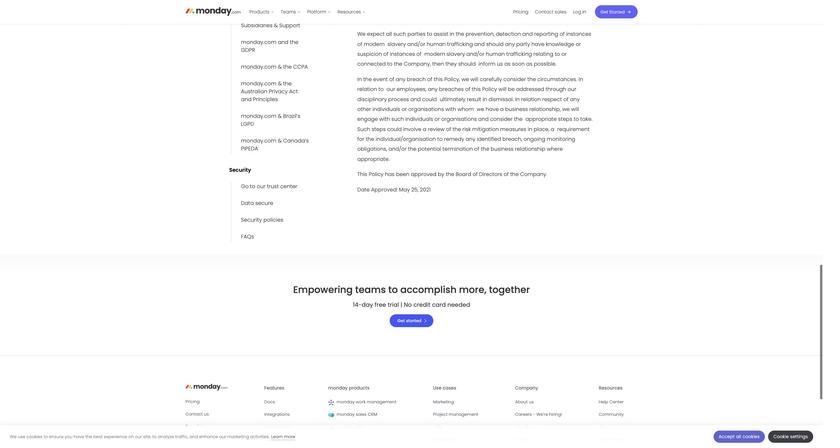 Task type: vqa. For each thing, say whether or not it's contained in the screenshot.
the monday.com & the Australian Privacy Act and Principles 'link'
yes



Task type: locate. For each thing, give the bounding box(es) containing it.
any right the respect
[[571, 96, 580, 103]]

us right about at the right bottom of the page
[[529, 399, 534, 406]]

company
[[516, 385, 539, 392]]

2 horizontal spatial will
[[572, 106, 580, 113]]

pricing up the "detection"
[[514, 9, 529, 15]]

we left use
[[10, 434, 17, 440]]

get inside get started button
[[398, 318, 405, 324]]

1 vertical spatial steps
[[372, 126, 386, 133]]

instances up the company,
[[390, 50, 415, 58]]

get inside get started button
[[601, 9, 609, 15]]

0 horizontal spatial have
[[74, 434, 84, 440]]

0 horizontal spatial in
[[358, 76, 362, 83]]

we inside we expect all such parties to assist in the prevention, detection and reporting of instances of modern  slavery and/or human trafficking and should any party have knowledge or suspicion of instances of  modern slavery and/or human trafficking relating to or connected to the company, then they should  inform us as soon as possible.
[[358, 30, 366, 38]]

list
[[246, 0, 369, 24]]

2 vertical spatial and/or
[[389, 146, 407, 153]]

policy inside in the event of any breach of this policy, we will carefully consider the circumstances. in relation to  our employees, any breaches of this policy will be addressed through our disciplinary process and could  ultimately result in dismissal. in relation respect of any other individuals or organisations with whom  we have a business relationship, we will engage with such individuals or organisations and consider the  appropriate steps to take. such steps could involve a review of the risk mitigation measures in place, a  requirement for the individual/organisation to remedy any identified breach, ongoing monitoring obligations, and/or the potential termination of the business relationship where appropriate.
[[483, 86, 498, 93]]

0 horizontal spatial slavery
[[388, 40, 406, 48]]

0 vertical spatial a
[[501, 106, 504, 113]]

1 monday.com from the top
[[241, 38, 277, 46]]

the left best
[[85, 434, 92, 440]]

with down ultimately
[[446, 106, 457, 113]]

1 horizontal spatial have
[[486, 106, 499, 113]]

this policy has been approved by the board of directors of the company.
[[358, 171, 549, 178]]

in up ongoing
[[528, 126, 533, 133]]

security up go
[[229, 166, 251, 174]]

1 vertical spatial pricing link
[[186, 399, 259, 406]]

0 horizontal spatial get
[[398, 318, 405, 324]]

monday products
[[328, 385, 370, 392]]

1 horizontal spatial trafficking
[[507, 50, 533, 58]]

security policies link
[[231, 215, 287, 225]]

management down marketing link
[[449, 412, 479, 418]]

monday.com & brazil's lgpd link
[[231, 111, 313, 129]]

slavery down subject
[[388, 40, 406, 48]]

pricing link
[[510, 7, 532, 17], [186, 399, 259, 406]]

monday.com down gdpr
[[241, 63, 277, 71]]

as left soon
[[505, 60, 511, 68]]

site,
[[143, 434, 151, 440]]

in down connected
[[358, 76, 362, 83]]

we for we expect all such parties to assist in the prevention, detection and reporting of instances of modern  slavery and/or human trafficking and should any party have knowledge or suspicion of instances of  modern slavery and/or human trafficking relating to or connected to the company, then they should  inform us as soon as possible.
[[358, 30, 366, 38]]

needed
[[448, 301, 471, 309]]

0 horizontal spatial a
[[423, 126, 427, 133]]

14-
[[353, 301, 362, 309]]

in
[[583, 9, 587, 15], [450, 30, 455, 38], [483, 96, 488, 103], [528, 126, 533, 133]]

monday down monday products
[[337, 399, 355, 406]]

contact inside 'link'
[[535, 9, 554, 15]]

& inside monday.com & the australian privacy act and principles
[[278, 80, 282, 87]]

monday.com inside monday.com & the australian privacy act and principles
[[241, 80, 277, 87]]

0 horizontal spatial as
[[505, 60, 511, 68]]

empowering teams to accomplish more, together main content
[[0, 0, 824, 356]]

0 vertical spatial and/or
[[408, 40, 426, 48]]

us up 'templates'
[[204, 411, 209, 418]]

2 monday.com from the top
[[241, 63, 277, 71]]

parties inside we expect all such parties to assist in the prevention, detection and reporting of instances of modern  slavery and/or human trafficking and should any party have knowledge or suspicion of instances of  modern slavery and/or human trafficking relating to or connected to the company, then they should  inform us as soon as possible.
[[408, 30, 426, 38]]

of up the 'remedy'
[[446, 126, 452, 133]]

1 vertical spatial relation
[[522, 96, 541, 103]]

5 monday.com from the top
[[241, 137, 277, 145]]

1 horizontal spatial relation
[[522, 96, 541, 103]]

resources inside "link"
[[338, 9, 361, 15]]

and down 'templates'
[[190, 434, 198, 440]]

relating
[[534, 50, 554, 58]]

&
[[274, 22, 278, 29], [278, 63, 282, 71], [278, 80, 282, 87], [278, 112, 282, 120], [278, 137, 282, 145]]

sales for contact
[[555, 9, 567, 15]]

resources
[[338, 9, 361, 15], [599, 385, 623, 392]]

cookies inside accept all cookies button
[[743, 434, 760, 440]]

1 vertical spatial human
[[486, 50, 505, 58]]

such up could on the left top of the page
[[392, 116, 404, 123]]

1 vertical spatial pricing
[[186, 399, 200, 405]]

knowledge
[[546, 40, 575, 48]]

files link
[[265, 437, 323, 444]]

get left started
[[601, 9, 609, 15]]

0 horizontal spatial contact
[[186, 411, 203, 418]]

trafficking down assist
[[448, 40, 473, 48]]

0 horizontal spatial relation
[[358, 86, 377, 93]]

1 horizontal spatial policy
[[422, 15, 437, 23]]

have up relating
[[532, 40, 545, 48]]

& for monday.com & the australian privacy act and principles
[[278, 80, 282, 87]]

1 horizontal spatial steps
[[559, 116, 573, 123]]

community link
[[599, 412, 638, 419]]

1 as from the left
[[505, 60, 511, 68]]

contact us
[[186, 411, 209, 418]]

will up requirement
[[572, 106, 580, 113]]

individual/organisation
[[376, 136, 436, 143]]

and inside dialog
[[190, 434, 198, 440]]

accept all cookies
[[719, 434, 760, 440]]

help center link
[[599, 399, 638, 406]]

in inside we expect all such parties to assist in the prevention, detection and reporting of instances of modern  slavery and/or human trafficking and should any party have knowledge or suspicion of instances of  modern slavery and/or human trafficking relating to or connected to the company, then they should  inform us as soon as possible.
[[450, 30, 455, 38]]

0 vertical spatial instances
[[567, 30, 592, 38]]

& left canada's
[[278, 137, 282, 145]]

1 horizontal spatial human
[[486, 50, 505, 58]]

1 horizontal spatial individuals
[[406, 116, 433, 123]]

& down processors,
[[274, 22, 278, 29]]

0 horizontal spatial pricing link
[[186, 399, 259, 406]]

such
[[358, 126, 371, 133]]

the left the company,
[[394, 60, 403, 68]]

1 horizontal spatial contact
[[535, 9, 554, 15]]

learn
[[271, 434, 283, 440]]

where
[[547, 146, 563, 153]]

with up could on the left top of the page
[[380, 116, 390, 123]]

inform
[[479, 60, 496, 68]]

sales for monday
[[356, 412, 367, 418]]

and/or down individual/organisation
[[389, 146, 407, 153]]

1 horizontal spatial we
[[358, 30, 366, 38]]

help center
[[599, 399, 624, 406]]

smb
[[186, 436, 194, 443]]

& inside monday.com & canada's pipeda
[[278, 137, 282, 145]]

project
[[434, 412, 448, 418]]

0 vertical spatial resources
[[338, 9, 361, 15]]

for
[[358, 136, 365, 143]]

settings
[[791, 434, 809, 440]]

us inside we expect all such parties to assist in the prevention, detection and reporting of instances of modern  slavery and/or human trafficking and should any party have knowledge or suspicion of instances of  modern slavery and/or human trafficking relating to or connected to the company, then they should  inform us as soon as possible.
[[497, 60, 503, 68]]

canada's
[[283, 137, 309, 145]]

the down individual/organisation
[[408, 146, 417, 153]]

& inside monday.com & brazil's lgpd
[[278, 112, 282, 120]]

2 horizontal spatial us
[[529, 399, 534, 406]]

resources up help center
[[599, 385, 623, 392]]

in right circumstances.
[[579, 76, 584, 83]]

0 horizontal spatial all
[[386, 30, 392, 38]]

involve
[[404, 126, 422, 133]]

0 horizontal spatial with
[[380, 116, 390, 123]]

pricing link for contact us
[[186, 399, 259, 406]]

we left the expect
[[358, 30, 366, 38]]

dev
[[356, 424, 364, 431]]

carefully
[[480, 76, 503, 83]]

2 horizontal spatial policy
[[483, 86, 498, 93]]

have down dismissal.
[[486, 106, 499, 113]]

monday.com inside monday.com & brazil's lgpd
[[241, 112, 277, 120]]

1 horizontal spatial slavery
[[447, 50, 465, 58]]

consider up 'measures'
[[491, 116, 513, 123]]

of right the respect
[[564, 96, 569, 103]]

monday for monday work management
[[337, 399, 355, 406]]

go to our trust center
[[241, 183, 298, 190]]

or up review
[[435, 116, 440, 123]]

all right the expect
[[386, 30, 392, 38]]

respect
[[543, 96, 563, 103]]

1 horizontal spatial we
[[477, 106, 485, 113]]

0 vertical spatial all
[[386, 30, 392, 38]]

this left policy,
[[434, 76, 443, 83]]

the up the "detection"
[[508, 15, 517, 23]]

3 monday.com from the top
[[241, 80, 277, 87]]

0 vertical spatial policy
[[422, 15, 437, 23]]

we down result
[[477, 106, 485, 113]]

of right "event"
[[390, 76, 395, 83]]

pipeda
[[241, 145, 258, 153]]

management
[[367, 399, 397, 406], [449, 412, 479, 418]]

out
[[564, 15, 573, 23]]

1 vertical spatial with
[[380, 116, 390, 123]]

to right site,
[[152, 434, 157, 440]]

and up party
[[523, 30, 533, 38]]

1 horizontal spatial resources
[[599, 385, 623, 392]]

in right log
[[583, 9, 587, 15]]

what's new
[[599, 437, 623, 443]]

cookie
[[774, 434, 790, 440]]

and/or
[[408, 40, 426, 48], [467, 50, 485, 58], [389, 146, 407, 153]]

accept
[[719, 434, 736, 440]]

breach
[[407, 76, 426, 83]]

they
[[446, 60, 457, 68]]

0 vertical spatial have
[[532, 40, 545, 48]]

and down employees, on the top
[[411, 96, 421, 103]]

0 vertical spatial we
[[358, 30, 366, 38]]

policy,
[[445, 76, 460, 83]]

all
[[386, 30, 392, 38], [737, 434, 742, 440]]

1 vertical spatial sales
[[356, 412, 367, 418]]

0 horizontal spatial individuals
[[373, 106, 401, 113]]

sales
[[434, 424, 445, 431]]

cookie settings button
[[769, 431, 814, 443]]

0 vertical spatial pricing link
[[510, 7, 532, 17]]

docs link
[[265, 399, 323, 406]]

& inside sub-processors, subsidiaries & support
[[274, 22, 278, 29]]

or down knowledge
[[562, 50, 567, 58]]

soon
[[513, 60, 525, 68]]

pricing for contact sales
[[514, 9, 529, 15]]

0 vertical spatial security
[[229, 166, 251, 174]]

list containing products
[[246, 0, 369, 24]]

1 horizontal spatial us
[[497, 60, 503, 68]]

0 vertical spatial slavery
[[388, 40, 406, 48]]

review
[[428, 126, 445, 133]]

as
[[505, 60, 511, 68], [527, 60, 533, 68]]

empowering teams to accomplish more, together
[[293, 284, 530, 297]]

1 vertical spatial policy
[[483, 86, 498, 93]]

or right knowledge
[[576, 40, 582, 48]]

2 vertical spatial will
[[572, 106, 580, 113]]

monday left dev
[[337, 424, 355, 431]]

steps right such
[[372, 126, 386, 133]]

pricing link up the "detection"
[[510, 7, 532, 17]]

and down support
[[278, 38, 289, 46]]

ensure
[[49, 434, 64, 440]]

to up trial
[[389, 284, 398, 297]]

0 horizontal spatial and/or
[[389, 146, 407, 153]]

approved:
[[372, 186, 398, 194]]

monday logo image
[[186, 382, 228, 393]]

2 horizontal spatial and/or
[[467, 50, 485, 58]]

0 vertical spatial human
[[427, 40, 446, 48]]

as right soon
[[527, 60, 533, 68]]

to right go
[[250, 183, 256, 190]]

0 horizontal spatial we
[[10, 434, 17, 440]]

0 vertical spatial will
[[471, 76, 479, 83]]

relation down addressed
[[522, 96, 541, 103]]

1 horizontal spatial this
[[434, 76, 443, 83]]

1 horizontal spatial a
[[501, 106, 504, 113]]

pricing link up contact us link
[[186, 399, 259, 406]]

such inside in the event of any breach of this policy, we will carefully consider the circumstances. in relation to  our employees, any breaches of this policy will be addressed through our disciplinary process and could  ultimately result in dismissal. in relation respect of any other individuals or organisations with whom  we have a business relationship, we will engage with such individuals or organisations and consider the  appropriate steps to take. such steps could involve a review of the risk mitigation measures in place, a  requirement for the individual/organisation to remedy any identified breach, ongoing monitoring obligations, and/or the potential termination of the business relationship where appropriate.
[[392, 116, 404, 123]]

pricing inside main element
[[514, 9, 529, 15]]

the inside monday.com & the australian privacy act and principles
[[283, 80, 292, 87]]

lgpd
[[241, 120, 254, 128]]

policy left has
[[369, 171, 384, 178]]

monday.com for australian
[[241, 80, 277, 87]]

a
[[501, 106, 504, 113], [423, 126, 427, 133]]

cookies for use
[[26, 434, 42, 440]]

australian
[[241, 88, 268, 95]]

monday.com & the australian privacy act and principles link
[[231, 79, 313, 105]]

0 vertical spatial parties
[[365, 15, 383, 23]]

our
[[387, 86, 396, 93], [568, 86, 577, 93], [257, 183, 266, 190], [135, 434, 142, 440], [219, 434, 226, 440]]

resources link
[[335, 7, 369, 17]]

0 vertical spatial trafficking
[[448, 40, 473, 48]]

0 horizontal spatial human
[[427, 40, 446, 48]]

monday dev product management software image
[[328, 425, 334, 431]]

0 horizontal spatial this
[[412, 15, 421, 23]]

ultimately
[[440, 96, 466, 103]]

the down expected
[[456, 30, 465, 38]]

blog
[[599, 424, 609, 431]]

2 horizontal spatial have
[[532, 40, 545, 48]]

0 horizontal spatial resources
[[338, 9, 361, 15]]

any inside we expect all such parties to assist in the prevention, detection and reporting of instances of modern  slavery and/or human trafficking and should any party have knowledge or suspicion of instances of  modern slavery and/or human trafficking relating to or connected to the company, then they should  inform us as soon as possible.
[[506, 40, 515, 48]]

policy left are
[[422, 15, 437, 23]]

2 as from the left
[[527, 60, 533, 68]]

1 vertical spatial such
[[392, 116, 404, 123]]

to left ensure
[[44, 434, 48, 440]]

monday.com inside monday.com & canada's pipeda
[[241, 137, 277, 145]]

1 horizontal spatial will
[[499, 86, 507, 93]]

us for contact us
[[204, 411, 209, 418]]

sales link
[[434, 424, 510, 431]]

business
[[506, 106, 528, 113], [491, 146, 514, 153]]

0 horizontal spatial instances
[[390, 50, 415, 58]]

you
[[65, 434, 73, 440]]

0 horizontal spatial cookies
[[26, 434, 42, 440]]

such inside we expect all such parties to assist in the prevention, detection and reporting of instances of modern  slavery and/or human trafficking and should any party have knowledge or suspicion of instances of  modern slavery and/or human trafficking relating to or connected to the company, then they should  inform us as soon as possible.
[[394, 30, 406, 38]]

careers - we're hiring! link
[[516, 412, 594, 419]]

use
[[434, 385, 442, 392]]

0 horizontal spatial management
[[367, 399, 397, 406]]

we right policy,
[[462, 76, 469, 83]]

contact sales
[[535, 9, 567, 15]]

reporting
[[535, 30, 559, 38]]

-
[[534, 412, 536, 418]]

1 vertical spatial slavery
[[447, 50, 465, 58]]

this up result
[[472, 86, 481, 93]]

1 horizontal spatial cookies
[[743, 434, 760, 440]]

cookies right the accept
[[743, 434, 760, 440]]

cookies
[[26, 434, 42, 440], [743, 434, 760, 440]]

and
[[523, 30, 533, 38], [278, 38, 289, 46], [475, 40, 485, 48], [411, 96, 421, 103], [241, 96, 252, 103], [479, 116, 489, 123], [190, 434, 198, 440]]

1 horizontal spatial all
[[737, 434, 742, 440]]

to right adhere
[[502, 15, 507, 23]]

contact up 'templates'
[[186, 411, 203, 418]]

dialog
[[0, 426, 824, 449]]

instances down herein.
[[567, 30, 592, 38]]

monday.com up gdpr
[[241, 38, 277, 46]]

monday.com for pipeda
[[241, 137, 277, 145]]

sales inside 'link'
[[555, 9, 567, 15]]

engage
[[358, 116, 378, 123]]

day
[[362, 301, 373, 309]]

relation up disciplinary
[[358, 86, 377, 93]]

relation
[[358, 86, 377, 93], [522, 96, 541, 103]]

0 vertical spatial such
[[394, 30, 406, 38]]

parties left assist
[[408, 30, 426, 38]]

monday for monday sales crm
[[337, 412, 355, 418]]

1 vertical spatial a
[[423, 126, 427, 133]]

together
[[489, 284, 530, 297]]

1 vertical spatial contact
[[186, 411, 203, 418]]

contact
[[535, 9, 554, 15], [186, 411, 203, 418]]

parties right all
[[365, 15, 383, 23]]

will left carefully
[[471, 76, 479, 83]]

us right inform
[[497, 60, 503, 68]]

0 vertical spatial pricing
[[514, 9, 529, 15]]

1 vertical spatial resources
[[599, 385, 623, 392]]

monday.com logo image
[[186, 4, 241, 18]]

products
[[349, 385, 370, 392]]

the inside dialog
[[85, 434, 92, 440]]

4 monday.com from the top
[[241, 112, 277, 120]]

1 horizontal spatial pricing
[[514, 9, 529, 15]]

1 horizontal spatial sales
[[555, 9, 567, 15]]

such down subject
[[394, 30, 406, 38]]

2 horizontal spatial in
[[579, 76, 584, 83]]

1 vertical spatial all
[[737, 434, 742, 440]]

will
[[471, 76, 479, 83], [499, 86, 507, 93], [572, 106, 580, 113]]

monday.com inside "monday.com and the gdpr"
[[241, 38, 277, 46]]

measures
[[501, 126, 527, 133]]

the up addressed
[[528, 76, 536, 83]]

steps up requirement
[[559, 116, 573, 123]]

1 horizontal spatial as
[[527, 60, 533, 68]]

party
[[517, 40, 531, 48]]

analyze
[[158, 434, 174, 440]]

dismissal.
[[489, 96, 514, 103]]

credit
[[414, 301, 431, 309]]

1 horizontal spatial instances
[[567, 30, 592, 38]]

& up privacy in the top of the page
[[278, 80, 282, 87]]

& left ccpa
[[278, 63, 282, 71]]

individuals down process
[[373, 106, 401, 113]]

monday up monday dev
[[337, 412, 355, 418]]

monday.com for gdpr
[[241, 38, 277, 46]]

policy down carefully
[[483, 86, 498, 93]]

have inside we expect all such parties to assist in the prevention, detection and reporting of instances of modern  slavery and/or human trafficking and should any party have knowledge or suspicion of instances of  modern slavery and/or human trafficking relating to or connected to the company, then they should  inform us as soon as possible.
[[532, 40, 545, 48]]

0 horizontal spatial pricing
[[186, 399, 200, 405]]

in down addressed
[[516, 96, 520, 103]]

our right on
[[135, 434, 142, 440]]

monday up footer wm logo
[[328, 385, 348, 392]]

0 horizontal spatial us
[[204, 411, 209, 418]]

1 horizontal spatial parties
[[408, 30, 426, 38]]

by
[[438, 171, 445, 178]]

requirement
[[558, 126, 590, 133]]

this right subject
[[412, 15, 421, 23]]



Task type: describe. For each thing, give the bounding box(es) containing it.
project management
[[434, 412, 479, 418]]

1 vertical spatial individuals
[[406, 116, 433, 123]]

all inside we expect all such parties to assist in the prevention, detection and reporting of instances of modern  slavery and/or human trafficking and should any party have knowledge or suspicion of instances of  modern slavery and/or human trafficking relating to or connected to the company, then they should  inform us as soon as possible.
[[386, 30, 392, 38]]

and up mitigation on the top right
[[479, 116, 489, 123]]

circumstances.
[[538, 76, 578, 83]]

pricing link for contact sales
[[510, 7, 532, 17]]

more,
[[459, 284, 487, 297]]

dialog containing we use cookies to ensure you have the best experience on our site, to analyze traffic, and enhance our marketing activities.
[[0, 426, 824, 449]]

our left trust
[[257, 183, 266, 190]]

0 vertical spatial individuals
[[373, 106, 401, 113]]

go
[[241, 183, 249, 190]]

monday-
[[516, 424, 536, 431]]

0 horizontal spatial parties
[[365, 15, 383, 23]]

of right breach
[[428, 76, 433, 83]]

0 vertical spatial business
[[506, 106, 528, 113]]

14-day free trial | no credit card needed
[[353, 301, 471, 309]]

1 vertical spatial organisations
[[442, 116, 477, 123]]

possible.
[[534, 60, 557, 68]]

experience
[[104, 434, 127, 440]]

in right result
[[483, 96, 488, 103]]

to left take.
[[574, 116, 579, 123]]

and inside monday.com & the australian privacy act and principles
[[241, 96, 252, 103]]

automations link
[[265, 424, 323, 431]]

brazil's
[[283, 112, 301, 120]]

detection
[[496, 30, 521, 38]]

monday.com for ccpa
[[241, 63, 277, 71]]

monday for monday products
[[328, 385, 348, 392]]

and inside "monday.com and the gdpr"
[[278, 38, 289, 46]]

faqs link
[[231, 232, 258, 242]]

been
[[396, 171, 410, 178]]

cookies for all
[[743, 434, 760, 440]]

monday.com for lgpd
[[241, 112, 277, 120]]

of up result
[[466, 86, 471, 93]]

have inside in the event of any breach of this policy, we will carefully consider the circumstances. in relation to  our employees, any breaches of this policy will be addressed through our disciplinary process and could  ultimately result in dismissal. in relation respect of any other individuals or organisations with whom  we have a business relationship, we will engage with such individuals or organisations and consider the  appropriate steps to take. such steps could involve a review of the risk mitigation measures in place, a  requirement for the individual/organisation to remedy any identified breach, ongoing monitoring obligations, and/or the potential termination of the business relationship where appropriate.
[[486, 106, 499, 113]]

expected
[[449, 15, 473, 23]]

0 horizontal spatial will
[[471, 76, 479, 83]]

the down identified
[[481, 146, 490, 153]]

0 vertical spatial this
[[412, 15, 421, 23]]

security for security policies
[[241, 216, 262, 224]]

monday dev link
[[328, 424, 428, 431]]

monday.com & the ccpa link
[[231, 62, 311, 72]]

automations
[[265, 424, 292, 431]]

all inside accept all cookies button
[[737, 434, 742, 440]]

& for monday.com & canada's pipeda
[[278, 137, 282, 145]]

accept all cookies button
[[714, 431, 766, 443]]

to up "event"
[[388, 60, 393, 68]]

modern
[[425, 50, 446, 58]]

our up process
[[387, 86, 396, 93]]

approved
[[411, 171, 437, 178]]

go to our trust center link
[[231, 182, 301, 192]]

main element
[[246, 0, 638, 24]]

contact for contact us
[[186, 411, 203, 418]]

card
[[432, 301, 446, 309]]

get for get started
[[398, 318, 405, 324]]

1 horizontal spatial with
[[446, 106, 457, 113]]

of right suspicion
[[384, 50, 389, 58]]

the left "event"
[[364, 76, 372, 83]]

date
[[358, 186, 370, 194]]

platform
[[307, 9, 327, 15]]

termination
[[443, 146, 473, 153]]

to left adhere
[[475, 15, 480, 23]]

to down knowledge
[[555, 50, 561, 58]]

contact for contact sales
[[535, 9, 554, 15]]

of right the directors
[[504, 171, 509, 178]]

enhance
[[199, 434, 218, 440]]

more
[[284, 434, 296, 440]]

0 vertical spatial consider
[[504, 76, 527, 83]]

us for about us
[[529, 399, 534, 406]]

act
[[289, 88, 298, 95]]

2 vertical spatial this
[[472, 86, 481, 93]]

teams link
[[278, 7, 304, 17]]

our right through
[[568, 86, 577, 93]]

0 vertical spatial organisations
[[409, 106, 444, 113]]

get started
[[398, 318, 422, 324]]

platform link
[[304, 7, 335, 17]]

started
[[610, 9, 625, 15]]

the right for
[[366, 136, 375, 143]]

subsidiaries
[[241, 22, 273, 29]]

monday.com & the australian privacy act and principles
[[241, 80, 298, 103]]

of up suspicion
[[358, 40, 363, 48]]

developers
[[434, 437, 457, 443]]

footer wm logo image
[[328, 400, 334, 406]]

marketing
[[228, 434, 249, 440]]

docs
[[265, 399, 275, 406]]

the left ccpa
[[283, 63, 292, 71]]

potential
[[418, 146, 442, 153]]

about us link
[[516, 399, 594, 406]]

and down prevention,
[[475, 40, 485, 48]]

crm icon footer image
[[328, 413, 334, 419]]

monday.com and the gdpr
[[241, 38, 299, 54]]

we for we use cookies to ensure you have the best experience on our site, to analyze traffic, and enhance our marketing activities. learn more
[[10, 434, 17, 440]]

in the event of any breach of this policy, we will carefully consider the circumstances. in relation to  our employees, any breaches of this policy will be addressed through our disciplinary process and could  ultimately result in dismissal. in relation respect of any other individuals or organisations with whom  we have a business relationship, we will engage with such individuals or organisations and consider the  appropriate steps to take. such steps could involve a review of the risk mitigation measures in place, a  requirement for the individual/organisation to remedy any identified breach, ongoing monitoring obligations, and/or the potential termination of the business relationship where appropriate.
[[358, 76, 593, 163]]

get started
[[601, 9, 625, 15]]

monday.com & canada's pipeda link
[[231, 136, 313, 154]]

1 vertical spatial business
[[491, 146, 514, 153]]

0 horizontal spatial policy
[[369, 171, 384, 178]]

integrations link
[[265, 412, 323, 419]]

monday for monday dev
[[337, 424, 355, 431]]

& for monday.com & brazil's lgpd
[[278, 112, 282, 120]]

company,
[[404, 60, 431, 68]]

security for security
[[229, 166, 251, 174]]

1 vertical spatial trafficking
[[507, 50, 533, 58]]

processors,
[[254, 14, 283, 21]]

identified
[[477, 136, 502, 143]]

0 horizontal spatial we
[[462, 76, 469, 83]]

0 vertical spatial steps
[[559, 116, 573, 123]]

contact us link
[[186, 411, 259, 418]]

1 vertical spatial consider
[[491, 116, 513, 123]]

1 vertical spatial this
[[434, 76, 443, 83]]

& for monday.com & the ccpa
[[278, 63, 282, 71]]

security button
[[229, 166, 256, 174]]

features
[[265, 385, 284, 392]]

monday.com and the gdpr link
[[231, 37, 313, 55]]

center
[[281, 183, 298, 190]]

monday sales crm
[[337, 412, 378, 418]]

to left assist
[[427, 30, 433, 38]]

prevention,
[[466, 30, 495, 38]]

data
[[241, 200, 254, 207]]

we use cookies to ensure you have the best experience on our site, to analyze traffic, and enhance our marketing activities. learn more
[[10, 434, 296, 440]]

are
[[439, 15, 447, 23]]

0 horizontal spatial trafficking
[[448, 40, 473, 48]]

suspicion
[[358, 50, 382, 58]]

sub-
[[241, 14, 254, 21]]

accomplish
[[401, 284, 457, 297]]

2 horizontal spatial we
[[563, 106, 570, 113]]

the inside "monday.com and the gdpr"
[[290, 38, 299, 46]]

1 vertical spatial instances
[[390, 50, 415, 58]]

0 vertical spatial management
[[367, 399, 397, 406]]

data secure link
[[231, 199, 277, 209]]

trial
[[388, 301, 399, 309]]

breaches
[[439, 86, 464, 93]]

the left risk
[[453, 126, 462, 133]]

to down review
[[438, 136, 443, 143]]

of down identified
[[475, 146, 480, 153]]

0 vertical spatial relation
[[358, 86, 377, 93]]

templates link
[[186, 424, 259, 431]]

any up employees, on the top
[[396, 76, 406, 83]]

the left company.
[[511, 171, 519, 178]]

be
[[508, 86, 515, 93]]

connected
[[358, 60, 386, 68]]

1 vertical spatial and/or
[[467, 50, 485, 58]]

ccpa
[[293, 63, 308, 71]]

activities.
[[250, 434, 270, 440]]

have inside dialog
[[74, 434, 84, 440]]

new
[[615, 437, 623, 443]]

then
[[433, 60, 444, 68]]

get for get started
[[601, 9, 609, 15]]

disciplinary
[[358, 96, 387, 103]]

contact sales link
[[532, 7, 570, 17]]

to right subject
[[405, 15, 410, 23]]

about us
[[516, 399, 534, 406]]

and/or inside in the event of any breach of this policy, we will carefully consider the circumstances. in relation to  our employees, any breaches of this policy will be addressed through our disciplinary process and could  ultimately result in dismissal. in relation respect of any other individuals or organisations with whom  we have a business relationship, we will engage with such individuals or organisations and consider the  appropriate steps to take. such steps could involve a review of the risk mitigation measures in place, a  requirement for the individual/organisation to remedy any identified breach, ongoing monitoring obligations, and/or the potential termination of the business relationship where appropriate.
[[389, 146, 407, 153]]

relationship,
[[530, 106, 561, 113]]

1 horizontal spatial in
[[516, 96, 520, 103]]

appropriate
[[526, 116, 557, 123]]

of up knowledge
[[560, 30, 565, 38]]

1 horizontal spatial and/or
[[408, 40, 426, 48]]

what's
[[599, 437, 613, 443]]

or down process
[[402, 106, 407, 113]]

0 horizontal spatial steps
[[372, 126, 386, 133]]

1 vertical spatial will
[[499, 86, 507, 93]]

pricing for contact us
[[186, 399, 200, 405]]

integrations
[[265, 412, 290, 418]]

1 horizontal spatial management
[[449, 412, 479, 418]]

the right by
[[446, 171, 455, 178]]

on
[[128, 434, 134, 440]]

center
[[610, 399, 624, 406]]

any down risk
[[466, 136, 476, 143]]

sub-processors, subsidiaries & support
[[241, 14, 300, 29]]

teams
[[281, 9, 296, 15]]

about
[[516, 399, 528, 406]]

any left breaches
[[428, 86, 438, 93]]

free
[[375, 301, 387, 309]]

monday dev
[[337, 424, 364, 431]]

our down templates "link"
[[219, 434, 226, 440]]

of right board
[[473, 171, 478, 178]]

log
[[574, 9, 582, 15]]



